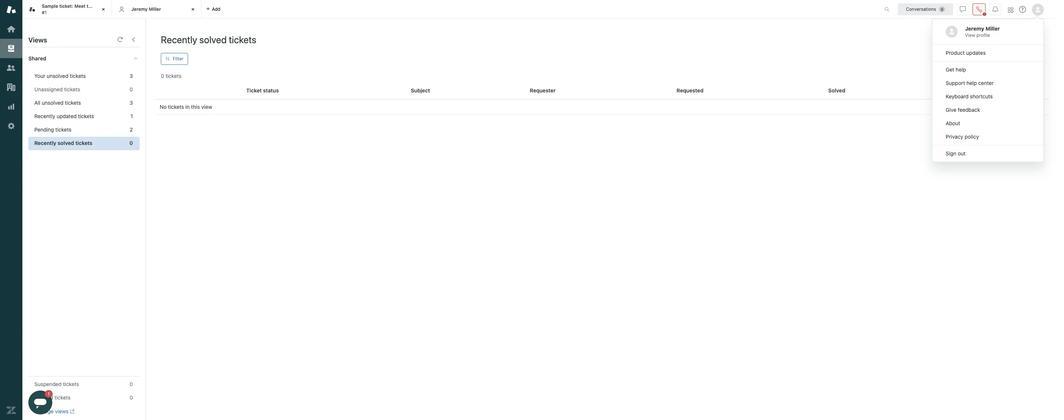Task type: locate. For each thing, give the bounding box(es) containing it.
sample
[[42, 3, 58, 9]]

out
[[958, 150, 966, 157]]

miller for jeremy miller view profile
[[986, 25, 1000, 32]]

0 horizontal spatial solved
[[58, 140, 74, 146]]

privacy policy menu item
[[933, 130, 1044, 144]]

views image
[[6, 44, 16, 53]]

0 horizontal spatial avatar image
[[946, 26, 958, 38]]

jeremy inside jeremy miller tab
[[131, 6, 148, 12]]

recently
[[161, 34, 197, 45], [34, 113, 55, 119], [34, 140, 56, 146]]

privacy policy
[[946, 134, 979, 140]]

1 vertical spatial jeremy
[[965, 25, 985, 32]]

miller for jeremy miller
[[149, 6, 161, 12]]

avatar image
[[1032, 4, 1044, 16], [946, 26, 958, 38]]

1 close image from the left
[[100, 6, 107, 13]]

0 vertical spatial jeremy
[[131, 6, 148, 12]]

suspended
[[34, 382, 62, 388]]

0 vertical spatial miller
[[149, 6, 161, 12]]

jeremy miller tab
[[112, 0, 202, 19]]

ticket
[[95, 3, 108, 9]]

sign out
[[946, 150, 966, 157]]

conversations button
[[898, 3, 954, 15]]

ticket:
[[59, 3, 73, 9]]

avatar image right 'get help' image
[[1032, 4, 1044, 16]]

deleted
[[34, 395, 53, 401]]

admin image
[[6, 121, 16, 131]]

customers image
[[6, 63, 16, 73]]

give feedback
[[946, 107, 981, 113]]

close image
[[100, 6, 107, 13], [189, 6, 197, 13]]

get help menu item
[[933, 63, 1044, 77]]

help up keyboard shortcuts
[[967, 80, 977, 86]]

0 horizontal spatial recently solved tickets
[[34, 140, 92, 146]]

avatar image left view
[[946, 26, 958, 38]]

requester
[[530, 87, 556, 94]]

miller
[[149, 6, 161, 12], [986, 25, 1000, 32]]

zendesk products image
[[1008, 7, 1014, 13]]

0 vertical spatial solved
[[199, 34, 227, 45]]

1 vertical spatial solved
[[58, 140, 74, 146]]

unsolved
[[47, 73, 68, 79], [42, 100, 63, 106]]

jeremy up collapse views pane image
[[131, 6, 148, 12]]

2 vertical spatial recently
[[34, 140, 56, 146]]

shared heading
[[22, 47, 146, 70]]

keyboard shortcuts
[[946, 93, 993, 100]]

1 vertical spatial recently
[[34, 113, 55, 119]]

recently solved tickets down add dropdown button
[[161, 34, 256, 45]]

help for support
[[967, 80, 977, 86]]

recently updated tickets
[[34, 113, 94, 119]]

tab
[[22, 0, 112, 19]]

zendesk support image
[[6, 5, 16, 15]]

solved down add dropdown button
[[199, 34, 227, 45]]

1 horizontal spatial miller
[[986, 25, 1000, 32]]

jeremy inside jeremy miller view profile
[[965, 25, 985, 32]]

1 3 from the top
[[130, 73, 133, 79]]

0 vertical spatial recently solved tickets
[[161, 34, 256, 45]]

miller inside tab
[[149, 6, 161, 12]]

1 vertical spatial recently solved tickets
[[34, 140, 92, 146]]

0 horizontal spatial jeremy
[[131, 6, 148, 12]]

meet
[[74, 3, 86, 9]]

about menu item
[[933, 117, 1044, 130]]

all unsolved tickets
[[34, 100, 81, 106]]

0
[[161, 73, 164, 79], [130, 86, 133, 93], [129, 140, 133, 146], [130, 382, 133, 388], [130, 395, 133, 401]]

jeremy
[[131, 6, 148, 12], [965, 25, 985, 32]]

1 horizontal spatial jeremy
[[965, 25, 985, 32]]

jeremy for jeremy miller
[[131, 6, 148, 12]]

recently up pending
[[34, 113, 55, 119]]

1 horizontal spatial solved
[[199, 34, 227, 45]]

solved down "pending tickets"
[[58, 140, 74, 146]]

recently for 1
[[34, 113, 55, 119]]

help inside 'menu item'
[[967, 80, 977, 86]]

close image inside jeremy miller tab
[[189, 6, 197, 13]]

manage views link
[[34, 409, 74, 416]]

recently solved tickets down "pending tickets"
[[34, 140, 92, 146]]

all
[[34, 100, 40, 106]]

help
[[956, 66, 966, 73], [967, 80, 977, 86]]

this
[[191, 104, 200, 110]]

unsolved up the unassigned tickets
[[47, 73, 68, 79]]

jeremy for jeremy miller view profile
[[965, 25, 985, 32]]

solved
[[199, 34, 227, 45], [58, 140, 74, 146]]

menu
[[932, 19, 1044, 162]]

manage views
[[34, 409, 69, 415]]

tickets
[[229, 34, 256, 45], [70, 73, 86, 79], [166, 73, 182, 79], [64, 86, 80, 93], [65, 100, 81, 106], [168, 104, 184, 110], [78, 113, 94, 119], [55, 127, 71, 133], [75, 140, 92, 146], [63, 382, 79, 388], [55, 395, 71, 401]]

1 vertical spatial unsolved
[[42, 100, 63, 106]]

1 vertical spatial miller
[[986, 25, 1000, 32]]

1 vertical spatial help
[[967, 80, 977, 86]]

0 vertical spatial 3
[[130, 73, 133, 79]]

ticket status
[[246, 87, 279, 94]]

0 horizontal spatial close image
[[100, 6, 107, 13]]

close image right the
[[100, 6, 107, 13]]

0 horizontal spatial help
[[956, 66, 966, 73]]

0 vertical spatial avatar image
[[1032, 4, 1044, 16]]

recently up filter
[[161, 34, 197, 45]]

feedback
[[958, 107, 981, 113]]

suspended tickets
[[34, 382, 79, 388]]

view
[[965, 32, 976, 38]]

3 for your unsolved tickets
[[130, 73, 133, 79]]

give feedback menu item
[[933, 103, 1044, 117]]

0 horizontal spatial miller
[[149, 6, 161, 12]]

1 horizontal spatial help
[[967, 80, 977, 86]]

3 down collapse views pane image
[[130, 73, 133, 79]]

miller inside jeremy miller view profile
[[986, 25, 1000, 32]]

3
[[130, 73, 133, 79], [130, 100, 133, 106]]

3 up 1
[[130, 100, 133, 106]]

support help center
[[946, 80, 994, 86]]

#1
[[42, 10, 47, 15]]

product updates menu item
[[933, 46, 1044, 60]]

jeremy up view
[[965, 25, 985, 32]]

2 3 from the top
[[130, 100, 133, 106]]

unassigned tickets
[[34, 86, 80, 93]]

add button
[[202, 0, 225, 18]]

0 vertical spatial help
[[956, 66, 966, 73]]

notifications image
[[993, 6, 999, 12]]

1 vertical spatial 3
[[130, 100, 133, 106]]

help right get
[[956, 66, 966, 73]]

2 close image from the left
[[189, 6, 197, 13]]

main element
[[0, 0, 22, 421]]

0 vertical spatial unsolved
[[47, 73, 68, 79]]

1 horizontal spatial close image
[[189, 6, 197, 13]]

unsolved down unassigned
[[42, 100, 63, 106]]

center
[[979, 80, 994, 86]]

recently down pending
[[34, 140, 56, 146]]

menu containing jeremy miller
[[932, 19, 1044, 162]]

1 horizontal spatial avatar image
[[1032, 4, 1044, 16]]

keyboard
[[946, 93, 969, 100]]

close image left add dropdown button
[[189, 6, 197, 13]]

0 vertical spatial recently
[[161, 34, 197, 45]]

(opens in a new tab) image
[[69, 410, 74, 414]]

recently solved tickets
[[161, 34, 256, 45], [34, 140, 92, 146]]

zendesk image
[[6, 406, 16, 416]]

help inside menu item
[[956, 66, 966, 73]]

solved
[[829, 87, 846, 94]]

support
[[946, 80, 965, 86]]

updated
[[57, 113, 77, 119]]

tabs tab list
[[22, 0, 877, 19]]



Task type: vqa. For each thing, say whether or not it's contained in the screenshot.
New to the top
no



Task type: describe. For each thing, give the bounding box(es) containing it.
conversations
[[906, 6, 936, 12]]

collapse views pane image
[[131, 37, 137, 43]]

1 horizontal spatial recently solved tickets
[[161, 34, 256, 45]]

get
[[946, 66, 955, 73]]

requested
[[677, 87, 704, 94]]

0 tickets
[[161, 73, 182, 79]]

give
[[946, 107, 957, 113]]

pending
[[34, 127, 54, 133]]

2
[[130, 127, 133, 133]]

priority
[[938, 87, 957, 94]]

your
[[34, 73, 45, 79]]

1
[[131, 113, 133, 119]]

status
[[263, 87, 279, 94]]

product
[[946, 50, 965, 56]]

help for get
[[956, 66, 966, 73]]

about
[[946, 120, 961, 127]]

get help
[[946, 66, 966, 73]]

keyboard shortcuts menu item
[[933, 90, 1044, 103]]

3 for all unsolved tickets
[[130, 100, 133, 106]]

0 for unassigned tickets
[[130, 86, 133, 93]]

0 for deleted tickets
[[130, 395, 133, 401]]

sign out menu item
[[933, 147, 1044, 161]]

shortcuts
[[970, 93, 993, 100]]

recently for 0
[[34, 140, 56, 146]]

reporting image
[[6, 102, 16, 112]]

unsolved for your
[[47, 73, 68, 79]]

0 for suspended tickets
[[130, 382, 133, 388]]

deleted tickets
[[34, 395, 71, 401]]

views
[[55, 409, 69, 415]]

1 vertical spatial avatar image
[[946, 26, 958, 38]]

product updates
[[946, 50, 986, 56]]

tab containing sample ticket: meet the ticket
[[22, 0, 112, 19]]

unsolved for all
[[42, 100, 63, 106]]

pending tickets
[[34, 127, 71, 133]]

add
[[212, 6, 220, 12]]

filter
[[173, 56, 184, 62]]

sign
[[946, 150, 957, 157]]

updates
[[967, 50, 986, 56]]

view
[[201, 104, 212, 110]]

policy
[[965, 134, 979, 140]]

filter button
[[161, 53, 188, 65]]

refresh views pane image
[[117, 37, 123, 43]]

get started image
[[6, 24, 16, 34]]

subject
[[411, 87, 430, 94]]

in
[[185, 104, 190, 110]]

organizations image
[[6, 83, 16, 92]]

the
[[87, 3, 94, 9]]

privacy
[[946, 134, 964, 140]]

jeremy miller view profile
[[965, 25, 1000, 38]]

jeremy miller
[[131, 6, 161, 12]]

shared button
[[22, 47, 126, 70]]

unassigned
[[34, 86, 63, 93]]

0 for recently solved tickets
[[129, 140, 133, 146]]

shared
[[28, 55, 46, 62]]

no
[[160, 104, 167, 110]]

support help center menu item
[[933, 77, 1044, 90]]

manage
[[34, 409, 54, 415]]

your unsolved tickets
[[34, 73, 86, 79]]

button displays agent's chat status as invisible. image
[[960, 6, 966, 12]]

profile
[[977, 32, 990, 38]]

no tickets in this view
[[160, 104, 212, 110]]

views
[[28, 36, 47, 44]]

sample ticket: meet the ticket #1
[[42, 3, 108, 15]]

ticket
[[246, 87, 262, 94]]

get help image
[[1020, 6, 1026, 13]]



